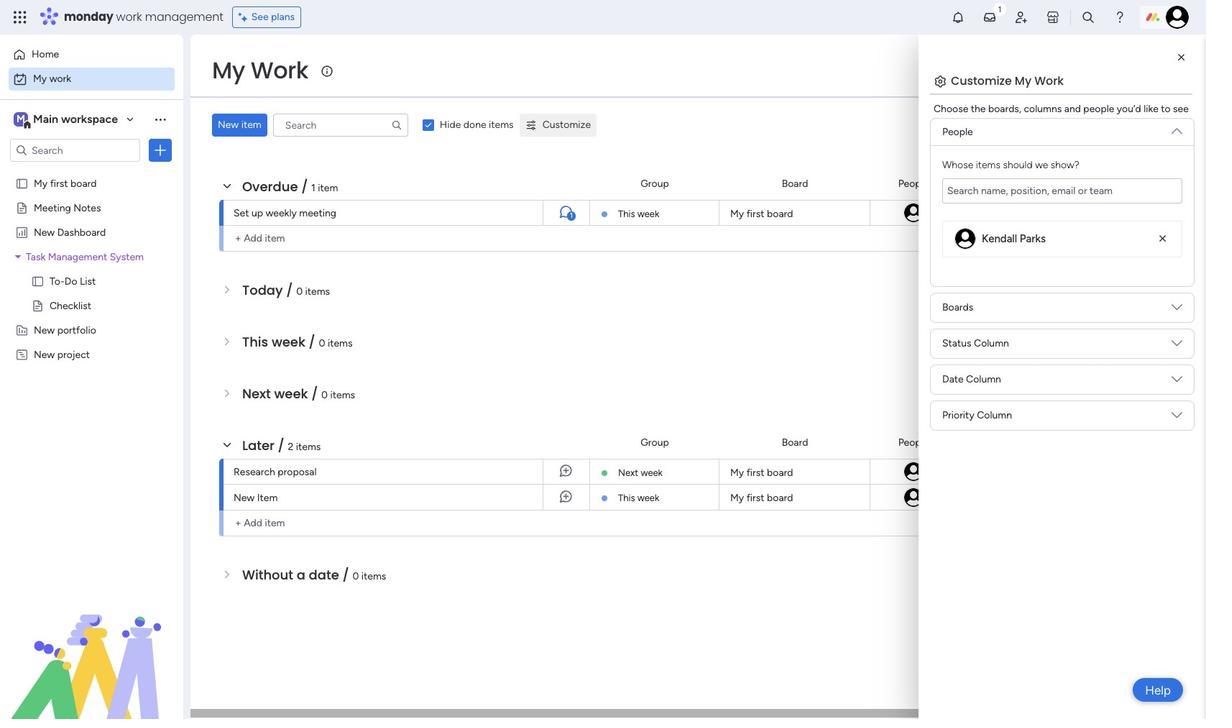 Task type: locate. For each thing, give the bounding box(es) containing it.
kendall parks image
[[903, 202, 925, 224]]

new for new portfolio
[[34, 324, 55, 336]]

kendall parks link
[[983, 232, 1047, 245]]

+ add item down up
[[235, 232, 285, 245]]

board for later /
[[782, 436, 809, 448]]

1 horizontal spatial customize
[[952, 73, 1013, 89]]

my first board for second the my first board link from the top
[[731, 467, 794, 479]]

meeting
[[299, 207, 337, 219]]

items up next week / 0 items
[[328, 337, 353, 350]]

1 vertical spatial dapulse dropdown down arrow image
[[1172, 410, 1183, 426]]

item down "my work"
[[241, 119, 262, 131]]

2 group from the top
[[641, 436, 669, 448]]

column up the "date column"
[[975, 337, 1010, 350]]

work down plans
[[251, 54, 309, 86]]

items
[[489, 119, 514, 131], [977, 159, 1001, 171], [305, 286, 330, 298], [328, 337, 353, 350], [331, 389, 355, 401], [296, 441, 321, 453], [362, 570, 387, 583]]

workspace
[[61, 112, 118, 126]]

and
[[1065, 103, 1082, 115]]

this down next week
[[619, 493, 635, 503]]

new
[[218, 119, 239, 131], [34, 226, 55, 238], [34, 324, 55, 336], [34, 348, 55, 360], [234, 492, 255, 504]]

2 vertical spatial column
[[978, 409, 1013, 421]]

0 horizontal spatial 1
[[312, 182, 316, 194]]

0 horizontal spatial customize
[[543, 119, 591, 131]]

1 vertical spatial prio
[[1193, 436, 1207, 448]]

search everything image
[[1082, 10, 1096, 24]]

work for my
[[49, 73, 71, 85]]

my inside option
[[33, 73, 47, 85]]

dapulse dropdown down arrow image for date column
[[1172, 374, 1183, 390]]

items inside the today / 0 items
[[305, 286, 330, 298]]

this right 1 button
[[619, 209, 635, 219]]

new for new project
[[34, 348, 55, 360]]

meeting notes
[[34, 201, 101, 214]]

item inside button
[[241, 119, 262, 131]]

0 vertical spatial public board image
[[15, 176, 29, 190]]

1 + add item from the top
[[235, 232, 285, 245]]

0 vertical spatial prio
[[1193, 177, 1207, 190]]

status
[[1094, 177, 1123, 190], [943, 337, 972, 350]]

0 vertical spatial status
[[1094, 177, 1123, 190]]

0 vertical spatial board
[[782, 177, 809, 190]]

1 dapulse dropdown down arrow image from the top
[[1172, 338, 1183, 354]]

+ add item down new item
[[235, 517, 285, 529]]

later / 2 items
[[242, 437, 321, 455]]

group for later /
[[641, 436, 669, 448]]

2 vertical spatial this
[[619, 493, 635, 503]]

1 vertical spatial my first board link
[[729, 460, 862, 484]]

0 inside without a date / 0 items
[[353, 570, 359, 583]]

main content containing overdue /
[[191, 35, 1207, 719]]

1 horizontal spatial date
[[997, 177, 1018, 190]]

1 board from the top
[[782, 177, 809, 190]]

add
[[244, 232, 263, 245], [244, 517, 263, 529]]

0 vertical spatial 1
[[312, 182, 316, 194]]

hide
[[440, 119, 461, 131]]

2 board from the top
[[782, 436, 809, 448]]

public board image up public dashboard icon
[[15, 201, 29, 214]]

my first board for third the my first board link
[[731, 492, 794, 504]]

/ down this week / 0 items on the top left of page
[[312, 385, 318, 403]]

work
[[251, 54, 309, 86], [1035, 73, 1064, 89]]

1 vertical spatial +
[[235, 517, 241, 529]]

1 horizontal spatial 1
[[570, 211, 573, 220]]

management
[[145, 9, 223, 25]]

0 vertical spatial + add item
[[235, 232, 285, 245]]

items right date
[[362, 570, 387, 583]]

3 dapulse dropdown down arrow image from the top
[[1172, 374, 1183, 390]]

public board image for to-do list
[[31, 274, 45, 288]]

new left item at left bottom
[[234, 492, 255, 504]]

my first board
[[34, 177, 97, 189], [731, 208, 794, 220], [731, 467, 794, 479], [731, 492, 794, 504]]

public board image for my first board
[[15, 176, 29, 190]]

add down up
[[244, 232, 263, 245]]

None text field
[[943, 178, 1183, 204]]

meeting
[[34, 201, 71, 214]]

0 vertical spatial this week
[[619, 209, 660, 219]]

work for monday
[[116, 9, 142, 25]]

0 horizontal spatial public board image
[[15, 201, 29, 214]]

2 dapulse dropdown down arrow image from the top
[[1172, 302, 1183, 318]]

0 vertical spatial add
[[244, 232, 263, 245]]

options image
[[153, 143, 168, 158]]

1
[[312, 182, 316, 194], [570, 211, 573, 220]]

1 inside the overdue / 1 item
[[312, 182, 316, 194]]

date
[[997, 177, 1018, 190], [943, 373, 964, 386]]

item up meeting
[[318, 182, 338, 194]]

work right "monday"
[[116, 9, 142, 25]]

this down today
[[242, 333, 268, 351]]

invite members image
[[1015, 10, 1029, 24]]

items right done
[[489, 119, 514, 131]]

+ down set
[[235, 232, 241, 245]]

0 vertical spatial group
[[641, 177, 669, 190]]

the
[[972, 103, 986, 115]]

0 right date
[[353, 570, 359, 583]]

customize inside button
[[543, 119, 591, 131]]

column up priority column
[[967, 373, 1002, 386]]

1 horizontal spatial public board image
[[31, 298, 45, 312]]

list box
[[0, 168, 183, 561]]

0 horizontal spatial date
[[943, 373, 964, 386]]

my work
[[212, 54, 309, 86]]

overdue / 1 item
[[242, 178, 338, 196]]

board for 3rd the my first board link from the bottom
[[767, 208, 794, 220]]

new for new item
[[234, 492, 255, 504]]

2 vertical spatial dapulse dropdown down arrow image
[[1172, 374, 1183, 390]]

this
[[619, 209, 635, 219], [242, 333, 268, 351], [619, 493, 635, 503]]

column for status column
[[975, 337, 1010, 350]]

work inside option
[[49, 73, 71, 85]]

group for overdue /
[[641, 177, 669, 190]]

dapulse dropdown down arrow image for priority column
[[1172, 410, 1183, 426]]

work
[[116, 9, 142, 25], [49, 73, 71, 85]]

next week
[[619, 468, 663, 478]]

option
[[0, 170, 183, 173]]

public dashboard image
[[15, 225, 29, 239]]

1 vertical spatial board
[[782, 436, 809, 448]]

new right public dashboard icon
[[34, 226, 55, 238]]

board
[[71, 177, 97, 189], [767, 208, 794, 220], [767, 467, 794, 479], [767, 492, 794, 504]]

help
[[1146, 683, 1172, 697]]

first
[[50, 177, 68, 189], [747, 208, 765, 220], [747, 467, 765, 479], [747, 492, 765, 504]]

3 my first board link from the top
[[729, 485, 862, 510]]

1 horizontal spatial status
[[1094, 177, 1123, 190]]

dapulse dropdown down arrow image for status column
[[1172, 338, 1183, 354]]

to-do list
[[50, 275, 96, 287]]

column right priority
[[978, 409, 1013, 421]]

priority column
[[943, 409, 1013, 421]]

add down new item
[[244, 517, 263, 529]]

new up new project
[[34, 324, 55, 336]]

board for third the my first board link
[[767, 492, 794, 504]]

items down this week / 0 items on the top left of page
[[331, 389, 355, 401]]

0 vertical spatial work
[[116, 9, 142, 25]]

date down whose items should we show?
[[997, 177, 1018, 190]]

1 horizontal spatial next
[[619, 468, 639, 478]]

1 vertical spatial public board image
[[31, 274, 45, 288]]

see plans
[[252, 11, 295, 23]]

1 vertical spatial status
[[943, 337, 972, 350]]

public board image
[[15, 201, 29, 214], [31, 298, 45, 312]]

work down home
[[49, 73, 71, 85]]

up
[[252, 207, 263, 219]]

dapulse dropdown down arrow image for boards
[[1172, 302, 1183, 318]]

1 dapulse dropdown down arrow image from the top
[[1172, 120, 1183, 136]]

kendall parks image
[[1167, 6, 1190, 29], [955, 228, 977, 250], [903, 461, 925, 483], [903, 487, 925, 508]]

parks
[[1021, 232, 1047, 245]]

public board image
[[15, 176, 29, 190], [31, 274, 45, 288]]

notifications image
[[952, 10, 966, 24]]

people
[[943, 126, 974, 138], [899, 177, 930, 190], [899, 436, 930, 448]]

1 vertical spatial column
[[967, 373, 1002, 386]]

later
[[242, 437, 275, 455]]

0
[[296, 286, 303, 298], [319, 337, 325, 350], [322, 389, 328, 401], [353, 570, 359, 583]]

0 horizontal spatial work
[[251, 54, 309, 86]]

show?
[[1051, 159, 1080, 171]]

group
[[641, 177, 669, 190], [641, 436, 669, 448]]

new left project
[[34, 348, 55, 360]]

/
[[301, 178, 308, 196], [286, 281, 293, 299], [309, 333, 316, 351], [312, 385, 318, 403], [278, 437, 285, 455], [343, 566, 349, 584]]

+
[[235, 232, 241, 245], [235, 517, 241, 529]]

0 vertical spatial people
[[943, 126, 974, 138]]

dashboard
[[57, 226, 106, 238]]

dapulse dropdown down arrow image for people
[[1172, 120, 1183, 136]]

1 vertical spatial date
[[943, 373, 964, 386]]

item
[[241, 119, 262, 131], [318, 182, 338, 194], [265, 232, 285, 245], [265, 517, 285, 529]]

1 inside button
[[570, 211, 573, 220]]

2
[[288, 441, 294, 453]]

2 prio from the top
[[1193, 436, 1207, 448]]

public board image up public dashboard icon
[[15, 176, 29, 190]]

new down "my work"
[[218, 119, 239, 131]]

0 horizontal spatial work
[[49, 73, 71, 85]]

lottie animation element
[[0, 574, 183, 719]]

+ down new item
[[235, 517, 241, 529]]

1 vertical spatial add
[[244, 517, 263, 529]]

column
[[975, 337, 1010, 350], [967, 373, 1002, 386], [978, 409, 1013, 421]]

customize
[[952, 73, 1013, 89], [543, 119, 591, 131]]

search image
[[391, 119, 403, 131]]

item
[[257, 492, 278, 504]]

0 vertical spatial dapulse dropdown down arrow image
[[1172, 338, 1183, 354]]

1 vertical spatial next
[[619, 468, 639, 478]]

0 vertical spatial customize
[[952, 73, 1013, 89]]

overdue
[[242, 178, 298, 196]]

dapulse dropdown down arrow image
[[1172, 338, 1183, 354], [1172, 410, 1183, 426]]

management
[[48, 250, 107, 263]]

0 vertical spatial next
[[242, 385, 271, 403]]

1 vertical spatial 1
[[570, 211, 573, 220]]

0 vertical spatial +
[[235, 232, 241, 245]]

item down item at left bottom
[[265, 517, 285, 529]]

update feed image
[[983, 10, 998, 24]]

board
[[782, 177, 809, 190], [782, 436, 809, 448]]

0 vertical spatial public board image
[[15, 201, 29, 214]]

boards
[[943, 301, 974, 314]]

public board image left to-
[[31, 274, 45, 288]]

1 vertical spatial group
[[641, 436, 669, 448]]

items inside without a date / 0 items
[[362, 570, 387, 583]]

items up this week / 0 items on the top left of page
[[305, 286, 330, 298]]

my
[[212, 54, 245, 86], [33, 73, 47, 85], [1015, 73, 1032, 89], [34, 177, 48, 189], [731, 208, 745, 220], [731, 467, 745, 479], [731, 492, 745, 504]]

main content
[[191, 35, 1207, 719]]

None search field
[[273, 114, 408, 137]]

0 horizontal spatial public board image
[[15, 176, 29, 190]]

0 horizontal spatial next
[[242, 385, 271, 403]]

date up priority
[[943, 373, 964, 386]]

my first board for 3rd the my first board link from the bottom
[[731, 208, 794, 220]]

my work
[[33, 73, 71, 85]]

date column
[[943, 373, 1002, 386]]

0 vertical spatial column
[[975, 337, 1010, 350]]

choose the boards, columns and people you'd like to see
[[934, 103, 1190, 115]]

+ add item
[[235, 232, 285, 245], [235, 517, 285, 529]]

new dashboard
[[34, 226, 106, 238]]

2 vertical spatial my first board link
[[729, 485, 862, 510]]

1 vertical spatial people
[[899, 177, 930, 190]]

public board image left checklist
[[31, 298, 45, 312]]

0 up next week / 0 items
[[319, 337, 325, 350]]

item inside the overdue / 1 item
[[318, 182, 338, 194]]

0 vertical spatial my first board link
[[729, 201, 862, 225]]

1 horizontal spatial work
[[116, 9, 142, 25]]

items right 2
[[296, 441, 321, 453]]

2 dapulse dropdown down arrow image from the top
[[1172, 410, 1183, 426]]

this week
[[619, 209, 660, 219], [619, 493, 660, 503]]

this week / 0 items
[[242, 333, 353, 351]]

1 my first board link from the top
[[729, 201, 862, 225]]

1 add from the top
[[244, 232, 263, 245]]

1 vertical spatial work
[[49, 73, 71, 85]]

system
[[110, 250, 144, 263]]

1 + from the top
[[235, 232, 241, 245]]

new inside the new item button
[[218, 119, 239, 131]]

1 group from the top
[[641, 177, 669, 190]]

1 prio from the top
[[1193, 177, 1207, 190]]

my work option
[[9, 68, 175, 91]]

workspace options image
[[153, 112, 168, 126]]

dapulse dropdown down arrow image
[[1172, 120, 1183, 136], [1172, 302, 1183, 318], [1172, 374, 1183, 390]]

2 vertical spatial people
[[899, 436, 930, 448]]

items left should at the top right of the page
[[977, 159, 1001, 171]]

customize for customize
[[543, 119, 591, 131]]

1 horizontal spatial public board image
[[31, 274, 45, 288]]

0 horizontal spatial status
[[943, 337, 972, 350]]

0 vertical spatial this
[[619, 209, 635, 219]]

1 vertical spatial customize
[[543, 119, 591, 131]]

1 vertical spatial + add item
[[235, 517, 285, 529]]

0 vertical spatial dapulse dropdown down arrow image
[[1172, 120, 1183, 136]]

date
[[309, 566, 339, 584]]

choose
[[934, 103, 969, 115]]

whose items should we show?
[[943, 159, 1080, 171]]

1 vertical spatial dapulse dropdown down arrow image
[[1172, 302, 1183, 318]]

next
[[242, 385, 271, 403], [619, 468, 639, 478]]

0 vertical spatial date
[[997, 177, 1018, 190]]

week
[[638, 209, 660, 219], [272, 333, 306, 351], [274, 385, 308, 403], [641, 468, 663, 478], [638, 493, 660, 503]]

work up "columns" in the right of the page
[[1035, 73, 1064, 89]]

1 vertical spatial public board image
[[31, 298, 45, 312]]

without
[[242, 566, 293, 584]]

1 vertical spatial this week
[[619, 493, 660, 503]]

new item
[[234, 492, 278, 504]]

0 right today
[[296, 286, 303, 298]]

0 down this week / 0 items on the top left of page
[[322, 389, 328, 401]]

home link
[[9, 43, 175, 66]]



Task type: vqa. For each thing, say whether or not it's contained in the screenshot.
the bottom dapulse dropdown down arrow image
yes



Task type: describe. For each thing, give the bounding box(es) containing it.
should
[[1004, 159, 1033, 171]]

done
[[464, 119, 487, 131]]

workspace image
[[14, 111, 28, 127]]

2 + from the top
[[235, 517, 241, 529]]

next week / 0 items
[[242, 385, 355, 403]]

see plans button
[[232, 6, 301, 28]]

next for next week / 0 items
[[242, 385, 271, 403]]

new for new dashboard
[[34, 226, 55, 238]]

board for overdue /
[[782, 177, 809, 190]]

help image
[[1113, 10, 1128, 24]]

items inside this week / 0 items
[[328, 337, 353, 350]]

main
[[33, 112, 58, 126]]

boards,
[[989, 103, 1022, 115]]

priority
[[943, 409, 975, 421]]

first for third the my first board link
[[747, 492, 765, 504]]

help button
[[1134, 678, 1184, 702]]

monday work management
[[64, 9, 223, 25]]

items inside later / 2 items
[[296, 441, 321, 453]]

main workspace
[[33, 112, 118, 126]]

customize button
[[520, 114, 597, 137]]

research proposal
[[234, 466, 317, 478]]

2 this week from the top
[[619, 493, 660, 503]]

1 horizontal spatial work
[[1035, 73, 1064, 89]]

Search name, position, email or team text field
[[943, 178, 1183, 204]]

monday marketplace image
[[1047, 10, 1061, 24]]

to-
[[50, 275, 65, 287]]

whose
[[943, 159, 974, 171]]

home
[[32, 48, 59, 60]]

task
[[26, 250, 46, 263]]

1 vertical spatial this
[[242, 333, 268, 351]]

today / 0 items
[[242, 281, 330, 299]]

new item
[[218, 119, 262, 131]]

customize my work
[[952, 73, 1064, 89]]

hide done items
[[440, 119, 514, 131]]

portfolio
[[57, 324, 96, 336]]

column for date column
[[967, 373, 1002, 386]]

first for second the my first board link from the top
[[747, 467, 765, 479]]

list box containing my first board
[[0, 168, 183, 561]]

columns
[[1025, 103, 1063, 115]]

task management system
[[26, 250, 144, 263]]

status column
[[943, 337, 1010, 350]]

home option
[[9, 43, 175, 66]]

0 inside the today / 0 items
[[296, 286, 303, 298]]

lottie animation image
[[0, 574, 183, 719]]

project
[[57, 348, 90, 360]]

a
[[297, 566, 306, 584]]

item down weekly
[[265, 232, 285, 245]]

checklist
[[50, 299, 91, 311]]

public board image for checklist
[[31, 298, 45, 312]]

first inside list box
[[50, 177, 68, 189]]

kendall parks
[[983, 232, 1047, 245]]

column for priority column
[[978, 409, 1013, 421]]

set
[[234, 207, 249, 219]]

2 + add item from the top
[[235, 517, 285, 529]]

first for 3rd the my first board link from the bottom
[[747, 208, 765, 220]]

m
[[17, 113, 25, 125]]

new item button
[[212, 114, 267, 137]]

today
[[242, 281, 283, 299]]

/ right today
[[286, 281, 293, 299]]

you'd
[[1118, 103, 1142, 115]]

1 image
[[994, 1, 1007, 17]]

people for overdue /
[[899, 177, 930, 190]]

people for later /
[[899, 436, 930, 448]]

/ right date
[[343, 566, 349, 584]]

customize for customize my work
[[952, 73, 1013, 89]]

select product image
[[13, 10, 27, 24]]

/ left 2
[[278, 437, 285, 455]]

2 my first board link from the top
[[729, 460, 862, 484]]

status for status column
[[943, 337, 972, 350]]

people
[[1084, 103, 1115, 115]]

public board image for meeting notes
[[15, 201, 29, 214]]

weekly
[[266, 207, 297, 219]]

board for second the my first board link from the top
[[767, 467, 794, 479]]

proposal
[[278, 466, 317, 478]]

list
[[80, 275, 96, 287]]

1 this week from the top
[[619, 209, 660, 219]]

my work link
[[9, 68, 175, 91]]

notes
[[73, 201, 101, 214]]

v2 overdue deadline image
[[962, 206, 974, 220]]

without a date / 0 items
[[242, 566, 387, 584]]

do
[[65, 275, 77, 287]]

0 inside this week / 0 items
[[319, 337, 325, 350]]

next for next week
[[619, 468, 639, 478]]

kendall
[[983, 232, 1018, 245]]

Search in workspace field
[[30, 142, 120, 159]]

like
[[1144, 103, 1159, 115]]

new project
[[34, 348, 90, 360]]

set up weekly meeting
[[234, 207, 337, 219]]

plans
[[271, 11, 295, 23]]

to
[[1162, 103, 1171, 115]]

see
[[1174, 103, 1190, 115]]

date for date
[[997, 177, 1018, 190]]

status for status
[[1094, 177, 1123, 190]]

2 add from the top
[[244, 517, 263, 529]]

new for new item
[[218, 119, 239, 131]]

items inside next week / 0 items
[[331, 389, 355, 401]]

/ up next week / 0 items
[[309, 333, 316, 351]]

0 inside next week / 0 items
[[322, 389, 328, 401]]

/ up meeting
[[301, 178, 308, 196]]

date for date column
[[943, 373, 964, 386]]

research
[[234, 466, 275, 478]]

new portfolio
[[34, 324, 96, 336]]

see
[[252, 11, 269, 23]]

workspace selection element
[[14, 111, 120, 129]]

monday
[[64, 9, 113, 25]]

caret down image
[[15, 251, 21, 261]]

1 button
[[543, 200, 590, 226]]

Filter dashboard by text search field
[[273, 114, 408, 137]]

we
[[1036, 159, 1049, 171]]



